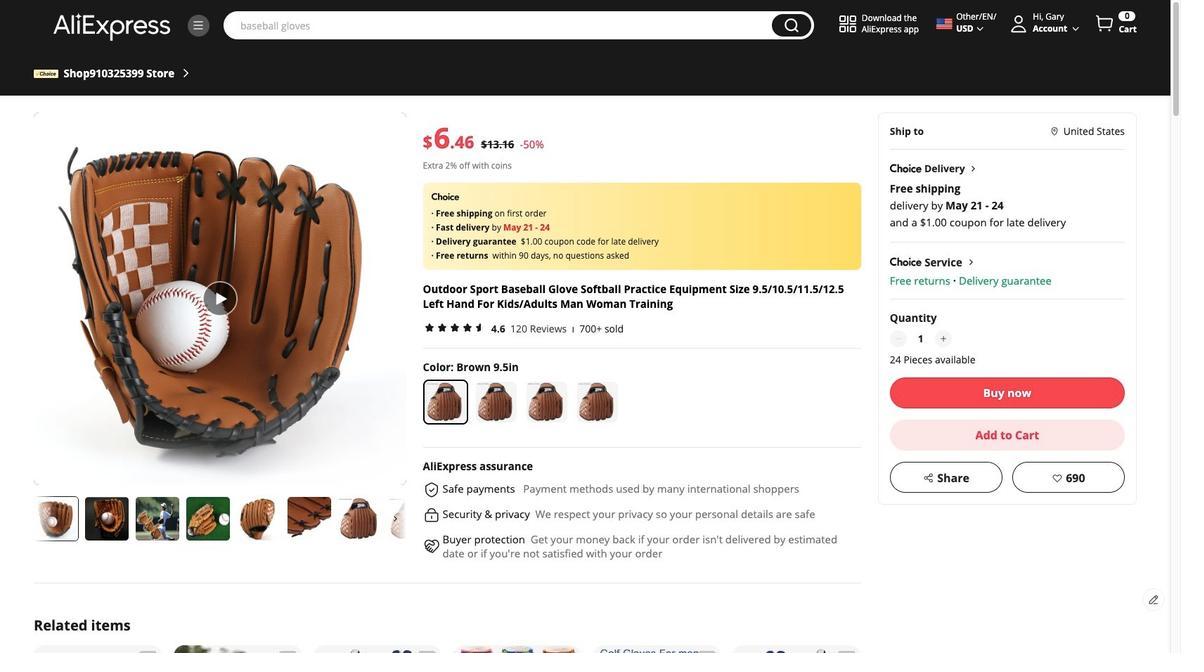 Task type: locate. For each thing, give the bounding box(es) containing it.
baseball gloves text field
[[233, 18, 765, 32]]

1sqid_b image
[[192, 19, 205, 32]]

None button
[[772, 14, 811, 37]]

None text field
[[910, 331, 932, 348]]



Task type: vqa. For each thing, say whether or not it's contained in the screenshot.
Delysia King Three-sided  Earcuff Luxury Rhinestone Girls Clip on Earrings image
no



